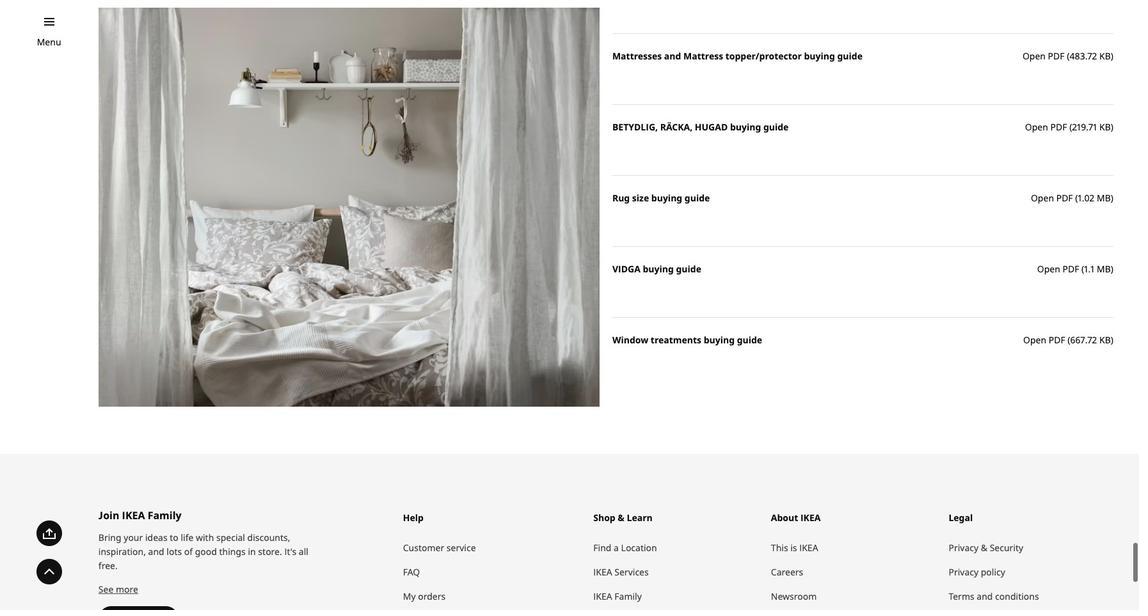 Task type: locate. For each thing, give the bounding box(es) containing it.
0 vertical spatial family
[[148, 509, 182, 523]]

faq
[[403, 567, 420, 579]]

2 privacy from the top
[[949, 567, 979, 579]]

1 horizontal spatial family
[[615, 591, 642, 603]]

0 vertical spatial and
[[665, 50, 682, 62]]

1 privacy from the top
[[949, 543, 979, 555]]

open for open pdf ( 667.72 kb )
[[1024, 334, 1047, 346]]

guide
[[838, 50, 863, 62], [764, 121, 789, 133], [685, 192, 710, 204], [676, 263, 702, 275], [737, 334, 763, 346]]

buying right vidga
[[643, 263, 674, 275]]

newsroom
[[772, 591, 817, 603]]

pdf for 1.02
[[1057, 192, 1074, 204]]

open pdf ( 667.72 kb )
[[1024, 334, 1114, 346]]

0 horizontal spatial and
[[148, 546, 164, 559]]

(
[[1068, 50, 1070, 62], [1070, 121, 1073, 133], [1076, 192, 1079, 204], [1082, 263, 1085, 275], [1068, 334, 1071, 346]]

a bedroom with gray curtains, beige and white bedlinen, and matching pillows image
[[99, 7, 600, 408]]

my
[[403, 591, 416, 603]]

treatments
[[651, 334, 702, 346]]

find a location
[[594, 543, 657, 555]]

open left "1.1"
[[1038, 263, 1061, 275]]

1 vertical spatial and
[[148, 546, 164, 559]]

mattresses
[[613, 50, 662, 62]]

see more link
[[99, 584, 138, 596]]

discounts,
[[248, 532, 290, 545]]

3 ) from the top
[[1112, 192, 1114, 204]]

ikea up your
[[122, 509, 145, 523]]

open
[[1023, 50, 1046, 62], [1026, 121, 1049, 133], [1032, 192, 1055, 204], [1038, 263, 1061, 275], [1024, 334, 1047, 346]]

bring your ideas to life with special discounts, inspiration, and lots of good things in store. it's all free.
[[99, 532, 309, 573]]

1 mb from the top
[[1098, 192, 1112, 204]]

pdf left "1.02"
[[1057, 192, 1074, 204]]

pdf for 1.1
[[1063, 263, 1080, 275]]

483.72
[[1070, 50, 1098, 62]]

) right 667.72 in the right of the page
[[1112, 334, 1114, 346]]

3 kb from the top
[[1100, 334, 1112, 346]]

and
[[665, 50, 682, 62], [148, 546, 164, 559], [977, 591, 993, 603]]

and left mattress
[[665, 50, 682, 62]]

see
[[99, 584, 114, 596]]

careers link
[[772, 561, 936, 586]]

family
[[148, 509, 182, 523], [615, 591, 642, 603]]

1 horizontal spatial and
[[665, 50, 682, 62]]

kb right 667.72 in the right of the page
[[1100, 334, 1112, 346]]

buying right topper/protector
[[805, 50, 836, 62]]

open pdf ( 483.72 kb )
[[1023, 50, 1114, 62]]

customer service link
[[403, 537, 581, 561]]

)
[[1112, 50, 1114, 62], [1112, 121, 1114, 133], [1112, 192, 1114, 204], [1112, 263, 1114, 275], [1112, 334, 1114, 346]]

and right terms
[[977, 591, 993, 603]]

ikea down find
[[594, 567, 613, 579]]

and down ideas at left bottom
[[148, 546, 164, 559]]

things
[[219, 546, 246, 559]]

to
[[170, 532, 179, 545]]

menu button
[[37, 35, 61, 49]]

4 ) from the top
[[1112, 263, 1114, 275]]

0 vertical spatial mb
[[1098, 192, 1112, 204]]

&
[[981, 543, 988, 555]]

window
[[613, 334, 649, 346]]

) right 483.72
[[1112, 50, 1114, 62]]

open left 667.72 in the right of the page
[[1024, 334, 1047, 346]]

1 vertical spatial privacy
[[949, 567, 979, 579]]

window treatments buying guide
[[613, 334, 763, 346]]

1 vertical spatial family
[[615, 591, 642, 603]]

see more
[[99, 584, 138, 596]]

pdf for 219.71
[[1051, 121, 1068, 133]]

open for open pdf ( 483.72 kb )
[[1023, 50, 1046, 62]]

) right "1.02"
[[1112, 192, 1114, 204]]

2 vertical spatial and
[[977, 591, 993, 603]]

family down services
[[615, 591, 642, 603]]

5 ) from the top
[[1112, 334, 1114, 346]]

terms and conditions link
[[949, 586, 1114, 610]]

pdf left 219.71
[[1051, 121, 1068, 133]]

) right "1.1"
[[1112, 263, 1114, 275]]

) for 1.1 mb
[[1112, 263, 1114, 275]]

open for open pdf ( 1.1 mb )
[[1038, 263, 1061, 275]]

( for 1.02 mb
[[1076, 192, 1079, 204]]

mb
[[1098, 192, 1112, 204], [1098, 263, 1112, 275]]

open pdf ( 1.1 mb )
[[1038, 263, 1114, 275]]

0 vertical spatial privacy
[[949, 543, 979, 555]]

find a location link
[[594, 537, 759, 561]]

) right 219.71
[[1112, 121, 1114, 133]]

) for 667.72 kb
[[1112, 334, 1114, 346]]

privacy
[[949, 543, 979, 555], [949, 567, 979, 579]]

mb right "1.02"
[[1098, 192, 1112, 204]]

customer
[[403, 543, 445, 555]]

pdf left 483.72
[[1049, 50, 1065, 62]]

privacy up terms
[[949, 567, 979, 579]]

store.
[[258, 546, 282, 559]]

mb for 1.02 mb
[[1098, 192, 1112, 204]]

family up ideas at left bottom
[[148, 509, 182, 523]]

this is ikea link
[[772, 537, 936, 561]]

2 ) from the top
[[1112, 121, 1114, 133]]

privacy for privacy policy
[[949, 567, 979, 579]]

a
[[614, 543, 619, 555]]

1 kb from the top
[[1100, 50, 1112, 62]]

your
[[124, 532, 143, 545]]

1 ) from the top
[[1112, 50, 1114, 62]]

ikea services link
[[594, 561, 759, 586]]

menu
[[37, 36, 61, 48]]

location
[[621, 543, 657, 555]]

667.72
[[1071, 334, 1098, 346]]

my orders
[[403, 591, 446, 603]]

hugad
[[695, 121, 728, 133]]

ikea down ikea services
[[594, 591, 613, 603]]

mb right "1.1"
[[1098, 263, 1112, 275]]

pdf for 667.72
[[1049, 334, 1066, 346]]

pdf left "1.1"
[[1063, 263, 1080, 275]]

open left 219.71
[[1026, 121, 1049, 133]]

pdf left 667.72 in the right of the page
[[1049, 334, 1066, 346]]

2 mb from the top
[[1098, 263, 1112, 275]]

1 vertical spatial mb
[[1098, 263, 1112, 275]]

2 vertical spatial kb
[[1100, 334, 1112, 346]]

open left "1.02"
[[1032, 192, 1055, 204]]

buying
[[805, 50, 836, 62], [731, 121, 762, 133], [652, 192, 683, 204], [643, 263, 674, 275], [704, 334, 735, 346]]

is
[[791, 543, 798, 555]]

rug
[[613, 192, 630, 204]]

pdf
[[1049, 50, 1065, 62], [1051, 121, 1068, 133], [1057, 192, 1074, 204], [1063, 263, 1080, 275], [1049, 334, 1066, 346]]

0 vertical spatial kb
[[1100, 50, 1112, 62]]

vidga
[[613, 263, 641, 275]]

more
[[116, 584, 138, 596]]

2 kb from the top
[[1100, 121, 1112, 133]]

open left 483.72
[[1023, 50, 1046, 62]]

kb right 483.72
[[1100, 50, 1112, 62]]

privacy left &
[[949, 543, 979, 555]]

kb right 219.71
[[1100, 121, 1112, 133]]

mattresses and mattress topper/protector buying guide
[[613, 50, 863, 62]]

1 vertical spatial kb
[[1100, 121, 1112, 133]]

2 horizontal spatial and
[[977, 591, 993, 603]]

faq link
[[403, 561, 581, 586]]

betydlig,
[[613, 121, 658, 133]]

ikea
[[122, 509, 145, 523], [800, 543, 819, 555], [594, 567, 613, 579], [594, 591, 613, 603]]



Task type: vqa. For each thing, say whether or not it's contained in the screenshot.
the to the left
no



Task type: describe. For each thing, give the bounding box(es) containing it.
size
[[633, 192, 649, 204]]

kb for 219.71 kb
[[1100, 121, 1112, 133]]

mattress
[[684, 50, 724, 62]]

räcka,
[[661, 121, 693, 133]]

ikea family link
[[594, 586, 759, 610]]

buying right hugad
[[731, 121, 762, 133]]

terms and conditions
[[949, 591, 1040, 603]]

( for 667.72 kb
[[1068, 334, 1071, 346]]

in
[[248, 546, 256, 559]]

and inside bring your ideas to life with special discounts, inspiration, and lots of good things in store. it's all free.
[[148, 546, 164, 559]]

ideas
[[145, 532, 168, 545]]

policy
[[981, 567, 1006, 579]]

this is ikea
[[772, 543, 819, 555]]

ikea right the is
[[800, 543, 819, 555]]

) for 483.72 kb
[[1112, 50, 1114, 62]]

it's
[[285, 546, 297, 559]]

services
[[615, 567, 649, 579]]

open pdf ( 1.02 mb )
[[1032, 192, 1114, 204]]

219.71
[[1073, 121, 1098, 133]]

ikea services
[[594, 567, 649, 579]]

betydlig, räcka, hugad buying guide
[[613, 121, 789, 133]]

1.1
[[1085, 263, 1095, 275]]

topper/protector
[[726, 50, 802, 62]]

my orders link
[[403, 586, 581, 610]]

of
[[184, 546, 193, 559]]

open pdf ( 219.71 kb )
[[1026, 121, 1114, 133]]

free.
[[99, 561, 118, 573]]

careers
[[772, 567, 804, 579]]

buying right size
[[652, 192, 683, 204]]

good
[[195, 546, 217, 559]]

lots
[[167, 546, 182, 559]]

mb for 1.1 mb
[[1098, 263, 1112, 275]]

) for 219.71 kb
[[1112, 121, 1114, 133]]

all
[[299, 546, 309, 559]]

1.02
[[1079, 192, 1095, 204]]

kb for 667.72 kb
[[1100, 334, 1112, 346]]

) for 1.02 mb
[[1112, 192, 1114, 204]]

service
[[447, 543, 476, 555]]

bring
[[99, 532, 121, 545]]

ikea inside "link"
[[594, 567, 613, 579]]

pdf for 483.72
[[1049, 50, 1065, 62]]

customer service
[[403, 543, 476, 555]]

ikea family
[[594, 591, 642, 603]]

special
[[216, 532, 245, 545]]

privacy policy link
[[949, 561, 1114, 586]]

join
[[99, 509, 119, 523]]

security
[[990, 543, 1024, 555]]

join ikea family
[[99, 509, 182, 523]]

terms
[[949, 591, 975, 603]]

with
[[196, 532, 214, 545]]

0 horizontal spatial family
[[148, 509, 182, 523]]

kb for 483.72 kb
[[1100, 50, 1112, 62]]

( for 1.1 mb
[[1082, 263, 1085, 275]]

buying right treatments
[[704, 334, 735, 346]]

privacy policy
[[949, 567, 1006, 579]]

open for open pdf ( 219.71 kb )
[[1026, 121, 1049, 133]]

find
[[594, 543, 612, 555]]

and for mattresses
[[665, 50, 682, 62]]

rug size buying guide
[[613, 192, 710, 204]]

and for terms
[[977, 591, 993, 603]]

this
[[772, 543, 789, 555]]

open for open pdf ( 1.02 mb )
[[1032, 192, 1055, 204]]

conditions
[[996, 591, 1040, 603]]

( for 483.72 kb
[[1068, 50, 1070, 62]]

privacy & security link
[[949, 537, 1114, 561]]

inspiration,
[[99, 546, 146, 559]]

life
[[181, 532, 194, 545]]

newsroom link
[[772, 586, 936, 610]]

orders
[[418, 591, 446, 603]]

( for 219.71 kb
[[1070, 121, 1073, 133]]

privacy & security
[[949, 543, 1024, 555]]

privacy for privacy & security
[[949, 543, 979, 555]]

vidga buying guide
[[613, 263, 702, 275]]



